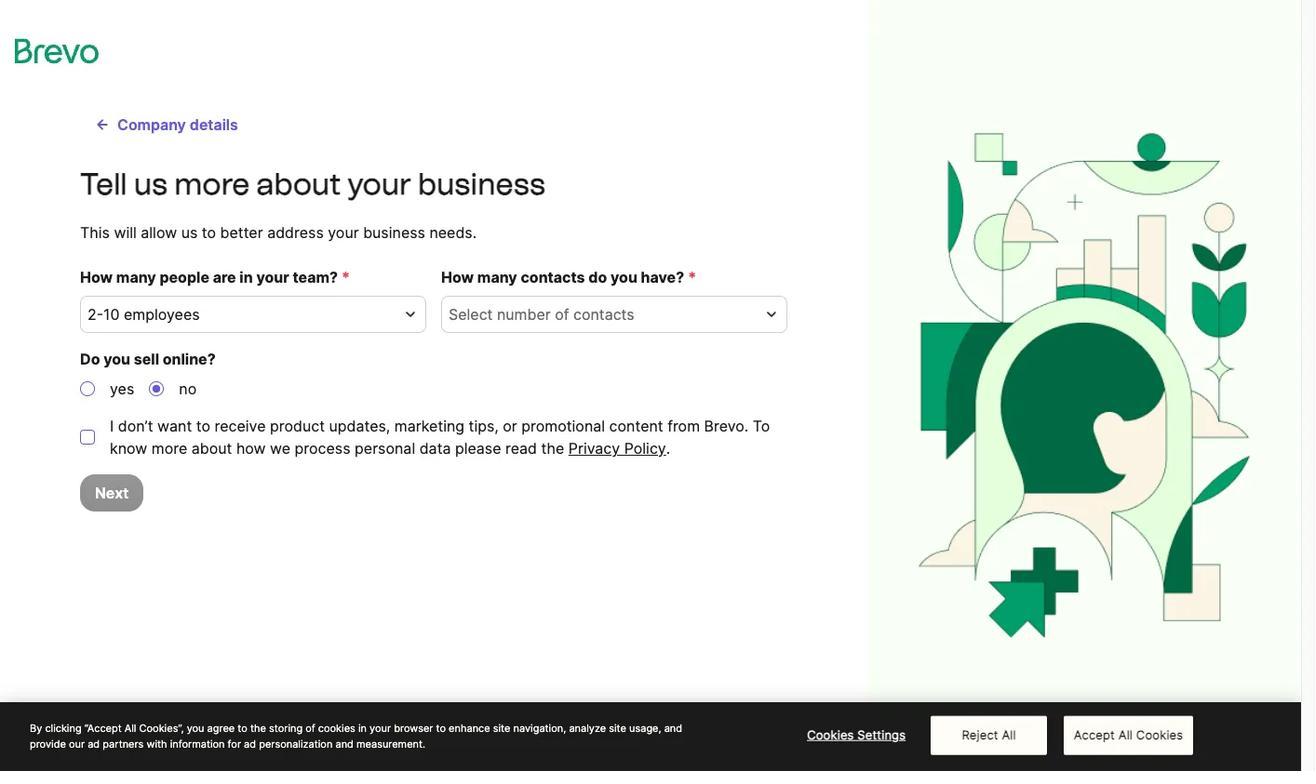 Task type: locate. For each thing, give the bounding box(es) containing it.
0 horizontal spatial how
[[80, 268, 113, 287]]

want
[[157, 417, 192, 436]]

0 horizontal spatial ad
[[88, 738, 100, 751]]

contacts down "do"
[[574, 305, 635, 324]]

employees
[[124, 305, 200, 324]]

have?
[[641, 268, 684, 287]]

1 vertical spatial more
[[152, 439, 187, 458]]

cookies
[[807, 728, 854, 743], [1137, 728, 1184, 743]]

1 vertical spatial you
[[103, 350, 130, 369]]

you right the do
[[103, 350, 130, 369]]

1 vertical spatial us
[[181, 223, 198, 242]]

tell
[[80, 167, 127, 202]]

all up partners
[[125, 723, 136, 736]]

1 horizontal spatial the
[[541, 439, 564, 458]]

2 how from the left
[[441, 268, 474, 287]]

ad right for at the left of page
[[244, 738, 256, 751]]

to right browser
[[436, 723, 446, 736]]

0 horizontal spatial of
[[306, 723, 315, 736]]

cookies inside button
[[1137, 728, 1184, 743]]

of down how many contacts do you have? *
[[555, 305, 569, 324]]

storing
[[269, 723, 303, 736]]

in inside by clicking "accept all cookies", you agree to the storing of cookies in your browser to enhance site navigation, analyze site usage, and provide our ad partners with information for ad personalization and measurement.
[[358, 723, 367, 736]]

read
[[506, 439, 537, 458]]

how for how many people are in your team? *
[[80, 268, 113, 287]]

0 vertical spatial you
[[611, 268, 638, 287]]

more
[[174, 167, 250, 202], [152, 439, 187, 458]]

1 how from the left
[[80, 268, 113, 287]]

0 vertical spatial business
[[418, 167, 545, 202]]

1 horizontal spatial and
[[664, 723, 683, 736]]

and right usage,
[[664, 723, 683, 736]]

site left usage,
[[609, 723, 627, 736]]

0 horizontal spatial all
[[125, 723, 136, 736]]

cookies right accept
[[1137, 728, 1184, 743]]

*
[[342, 268, 350, 287], [688, 268, 697, 287]]

you
[[611, 268, 638, 287], [103, 350, 130, 369], [187, 723, 204, 736]]

2-10 employees
[[88, 305, 200, 324]]

cookies inside button
[[807, 728, 854, 743]]

cookies left the settings
[[807, 728, 854, 743]]

the left storing
[[250, 723, 266, 736]]

0 horizontal spatial site
[[493, 723, 511, 736]]

all
[[125, 723, 136, 736], [1002, 728, 1017, 743], [1119, 728, 1133, 743]]

business left "needs."
[[363, 223, 425, 242]]

cookies settings button
[[799, 718, 915, 754]]

1 horizontal spatial cookies
[[1137, 728, 1184, 743]]

* right team?
[[342, 268, 350, 287]]

1 many from the left
[[116, 268, 156, 287]]

and down cookies at the left bottom of the page
[[336, 738, 354, 751]]

business up "needs."
[[418, 167, 545, 202]]

0 horizontal spatial cookies
[[807, 728, 854, 743]]

how
[[80, 268, 113, 287], [441, 268, 474, 287]]

all for accept all cookies
[[1119, 728, 1133, 743]]

the down promotional
[[541, 439, 564, 458]]

.
[[666, 439, 671, 458]]

reject
[[962, 728, 999, 743]]

or
[[503, 417, 518, 436]]

all inside by clicking "accept all cookies", you agree to the storing of cookies in your browser to enhance site navigation, analyze site usage, and provide our ad partners with information for ad personalization and measurement.
[[125, 723, 136, 736]]

1 * from the left
[[342, 268, 350, 287]]

1 horizontal spatial site
[[609, 723, 627, 736]]

0 horizontal spatial the
[[250, 723, 266, 736]]

cookies",
[[139, 723, 184, 736]]

2 many from the left
[[477, 268, 517, 287]]

ad
[[88, 738, 100, 751], [244, 738, 256, 751]]

to
[[202, 223, 216, 242], [196, 417, 210, 436], [238, 723, 247, 736], [436, 723, 446, 736]]

1 vertical spatial contacts
[[574, 305, 635, 324]]

online?
[[163, 350, 216, 369]]

team?
[[293, 268, 338, 287]]

many up 2-10 employees
[[116, 268, 156, 287]]

us right tell
[[134, 167, 168, 202]]

next
[[95, 484, 129, 503]]

of inside by clicking "accept all cookies", you agree to the storing of cookies in your browser to enhance site navigation, analyze site usage, and provide our ad partners with information for ad personalization and measurement.
[[306, 723, 315, 736]]

1 horizontal spatial all
[[1002, 728, 1017, 743]]

all right reject
[[1002, 728, 1017, 743]]

1 horizontal spatial *
[[688, 268, 697, 287]]

you right "do"
[[611, 268, 638, 287]]

in right are
[[240, 268, 253, 287]]

our
[[69, 738, 85, 751]]

1 horizontal spatial of
[[555, 305, 569, 324]]

you up information
[[187, 723, 204, 736]]

"accept
[[84, 723, 122, 736]]

this will allow us to better address your business needs.
[[80, 223, 477, 242]]

will
[[114, 223, 137, 242]]

all right accept
[[1119, 728, 1133, 743]]

about
[[257, 167, 341, 202], [192, 439, 232, 458]]

2 horizontal spatial you
[[611, 268, 638, 287]]

us
[[134, 167, 168, 202], [181, 223, 198, 242]]

reject all button
[[931, 717, 1048, 755]]

of
[[555, 305, 569, 324], [306, 723, 315, 736]]

0 vertical spatial of
[[555, 305, 569, 324]]

0 horizontal spatial in
[[240, 268, 253, 287]]

ad right our
[[88, 738, 100, 751]]

1 horizontal spatial many
[[477, 268, 517, 287]]

your inside by clicking "accept all cookies", you agree to the storing of cookies in your browser to enhance site navigation, analyze site usage, and provide our ad partners with information for ad personalization and measurement.
[[370, 723, 391, 736]]

1 vertical spatial in
[[358, 723, 367, 736]]

do you sell online?
[[80, 350, 216, 369]]

yes
[[110, 380, 134, 398]]

number
[[497, 305, 551, 324]]

0 horizontal spatial about
[[192, 439, 232, 458]]

1 vertical spatial the
[[250, 723, 266, 736]]

0 vertical spatial in
[[240, 268, 253, 287]]

1 horizontal spatial in
[[358, 723, 367, 736]]

by
[[30, 723, 42, 736]]

1 vertical spatial of
[[306, 723, 315, 736]]

do
[[80, 350, 100, 369]]

0 horizontal spatial us
[[134, 167, 168, 202]]

to
[[753, 417, 770, 436]]

us right allow
[[181, 223, 198, 242]]

1 vertical spatial and
[[336, 738, 354, 751]]

about inside the i don't want to receive product updates, marketing tips, or promotional content from brevo. to know more about how we process personal data please read the
[[192, 439, 232, 458]]

brevo.
[[704, 417, 749, 436]]

more down want
[[152, 439, 187, 458]]

how up select at the top
[[441, 268, 474, 287]]

2-10 employees button
[[80, 296, 426, 333]]

about up address on the left
[[257, 167, 341, 202]]

with
[[147, 738, 167, 751]]

how up 2-
[[80, 268, 113, 287]]

about down receive
[[192, 439, 232, 458]]

2 horizontal spatial all
[[1119, 728, 1133, 743]]

site right enhance
[[493, 723, 511, 736]]

0 horizontal spatial *
[[342, 268, 350, 287]]

personalization
[[259, 738, 333, 751]]

and
[[664, 723, 683, 736], [336, 738, 354, 751]]

in
[[240, 268, 253, 287], [358, 723, 367, 736]]

personal
[[355, 439, 415, 458]]

privacy policy .
[[569, 439, 671, 458]]

contacts inside popup button
[[574, 305, 635, 324]]

clicking
[[45, 723, 82, 736]]

0 vertical spatial the
[[541, 439, 564, 458]]

1 vertical spatial about
[[192, 439, 232, 458]]

0 horizontal spatial many
[[116, 268, 156, 287]]

your
[[348, 167, 411, 202], [328, 223, 359, 242], [256, 268, 289, 287], [370, 723, 391, 736]]

in right cookies at the left bottom of the page
[[358, 723, 367, 736]]

the inside by clicking "accept all cookies", you agree to the storing of cookies in your browser to enhance site navigation, analyze site usage, and provide our ad partners with information for ad personalization and measurement.
[[250, 723, 266, 736]]

many up number
[[477, 268, 517, 287]]

browser
[[394, 723, 433, 736]]

no
[[179, 380, 197, 398]]

select
[[449, 305, 493, 324]]

contacts
[[521, 268, 585, 287], [574, 305, 635, 324]]

1 horizontal spatial you
[[187, 723, 204, 736]]

more up better
[[174, 167, 250, 202]]

site
[[493, 723, 511, 736], [609, 723, 627, 736]]

2 cookies from the left
[[1137, 728, 1184, 743]]

contacts up select number of contacts
[[521, 268, 585, 287]]

to right want
[[196, 417, 210, 436]]

many
[[116, 268, 156, 287], [477, 268, 517, 287]]

2-
[[88, 305, 103, 324]]

0 vertical spatial contacts
[[521, 268, 585, 287]]

1 ad from the left
[[88, 738, 100, 751]]

next button
[[80, 475, 144, 512]]

1 horizontal spatial about
[[257, 167, 341, 202]]

business
[[418, 167, 545, 202], [363, 223, 425, 242]]

address
[[267, 223, 324, 242]]

1 horizontal spatial how
[[441, 268, 474, 287]]

2 vertical spatial you
[[187, 723, 204, 736]]

privacy
[[569, 439, 620, 458]]

please
[[455, 439, 501, 458]]

0 horizontal spatial you
[[103, 350, 130, 369]]

1 horizontal spatial ad
[[244, 738, 256, 751]]

1 cookies from the left
[[807, 728, 854, 743]]

* right have?
[[688, 268, 697, 287]]

of up personalization
[[306, 723, 315, 736]]

cookies settings
[[807, 728, 906, 743]]



Task type: vqa. For each thing, say whether or not it's contained in the screenshot.
navigation,
yes



Task type: describe. For each thing, give the bounding box(es) containing it.
partners
[[103, 738, 144, 751]]

company
[[117, 115, 186, 134]]

data
[[420, 439, 451, 458]]

how many people are in your team? *
[[80, 268, 350, 287]]

2 site from the left
[[609, 723, 627, 736]]

the inside the i don't want to receive product updates, marketing tips, or promotional content from brevo. to know more about how we process personal data please read the
[[541, 439, 564, 458]]

people
[[160, 268, 209, 287]]

usage,
[[629, 723, 662, 736]]

of inside popup button
[[555, 305, 569, 324]]

accept all cookies button
[[1064, 717, 1194, 755]]

0 vertical spatial us
[[134, 167, 168, 202]]

product
[[270, 417, 325, 436]]

0 vertical spatial more
[[174, 167, 250, 202]]

by clicking "accept all cookies", you agree to the storing of cookies in your browser to enhance site navigation, analyze site usage, and provide our ad partners with information for ad personalization and measurement.
[[30, 723, 683, 751]]

many for contacts
[[477, 268, 517, 287]]

do
[[589, 268, 607, 287]]

how for how many contacts do you have? *
[[441, 268, 474, 287]]

all for reject all
[[1002, 728, 1017, 743]]

better
[[220, 223, 263, 242]]

you inside by clicking "accept all cookies", you agree to the storing of cookies in your browser to enhance site navigation, analyze site usage, and provide our ad partners with information for ad personalization and measurement.
[[187, 723, 204, 736]]

are
[[213, 268, 236, 287]]

how many contacts do you have? *
[[441, 268, 697, 287]]

0 vertical spatial about
[[257, 167, 341, 202]]

analyze
[[569, 723, 606, 736]]

don't
[[118, 417, 153, 436]]

0 horizontal spatial and
[[336, 738, 354, 751]]

receive
[[215, 417, 266, 436]]

many for people
[[116, 268, 156, 287]]

provide
[[30, 738, 66, 751]]

company details
[[117, 115, 238, 134]]

2 ad from the left
[[244, 738, 256, 751]]

settings
[[858, 728, 906, 743]]

process
[[295, 439, 351, 458]]

accept
[[1074, 728, 1115, 743]]

know
[[110, 439, 147, 458]]

content
[[609, 417, 664, 436]]

needs.
[[430, 223, 477, 242]]

sell
[[134, 350, 159, 369]]

to inside the i don't want to receive product updates, marketing tips, or promotional content from brevo. to know more about how we process personal data please read the
[[196, 417, 210, 436]]

1 site from the left
[[493, 723, 511, 736]]

tips,
[[469, 417, 499, 436]]

promotional
[[522, 417, 605, 436]]

enhance
[[449, 723, 490, 736]]

to up for at the left of page
[[238, 723, 247, 736]]

1 vertical spatial business
[[363, 223, 425, 242]]

how
[[236, 439, 266, 458]]

select number of contacts button
[[441, 296, 788, 333]]

measurement.
[[357, 738, 426, 751]]

policy
[[624, 439, 666, 458]]

information
[[170, 738, 225, 751]]

updates,
[[329, 417, 390, 436]]

more inside the i don't want to receive product updates, marketing tips, or promotional content from brevo. to know more about how we process personal data please read the
[[152, 439, 187, 458]]

for
[[228, 738, 241, 751]]

from
[[668, 417, 700, 436]]

i
[[110, 417, 114, 436]]

select number of contacts
[[449, 305, 635, 324]]

details
[[190, 115, 238, 134]]

i don't want to receive product updates, marketing tips, or promotional content from brevo. to know more about how we process personal data please read the
[[110, 417, 770, 458]]

tell us more about your business
[[80, 167, 545, 202]]

navigation,
[[514, 723, 566, 736]]

privacy policy link
[[569, 438, 666, 460]]

0 vertical spatial and
[[664, 723, 683, 736]]

this
[[80, 223, 110, 242]]

agree
[[207, 723, 235, 736]]

we
[[270, 439, 291, 458]]

10
[[103, 305, 120, 324]]

reject all
[[962, 728, 1017, 743]]

company details button
[[80, 106, 253, 143]]

allow
[[141, 223, 177, 242]]

2 * from the left
[[688, 268, 697, 287]]

accept all cookies
[[1074, 728, 1184, 743]]

cookies
[[318, 723, 356, 736]]

1 horizontal spatial us
[[181, 223, 198, 242]]

to left better
[[202, 223, 216, 242]]

marketing
[[395, 417, 465, 436]]



